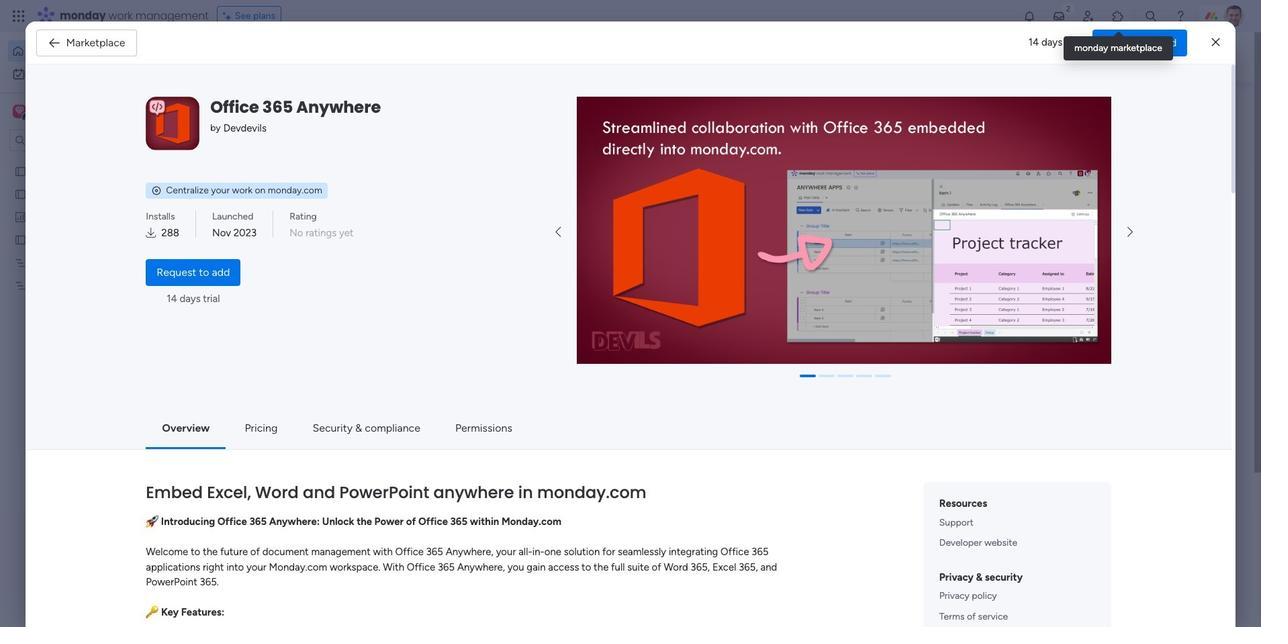Task type: vqa. For each thing, say whether or not it's contained in the screenshot.
Templates image at right
yes



Task type: describe. For each thing, give the bounding box(es) containing it.
0 vertical spatial option
[[8, 40, 163, 62]]

add to favorites image
[[931, 246, 944, 259]]

public dashboard image
[[14, 210, 27, 223]]

marketplace arrow left image
[[556, 227, 561, 238]]

update feed image
[[1053, 9, 1066, 23]]

notifications image
[[1023, 9, 1037, 23]]

1 public board image from the top
[[14, 165, 27, 177]]

workspace selection element
[[13, 103, 112, 121]]

screenshot image
[[577, 97, 1112, 364]]

2 circle o image from the top
[[1020, 195, 1029, 205]]

invite members image
[[1082, 9, 1096, 23]]

help center element
[[1000, 554, 1201, 608]]

monday marketplace image
[[1112, 9, 1125, 23]]

1 horizontal spatial terry turtle image
[[1224, 5, 1246, 27]]

2 image
[[1063, 1, 1075, 16]]

1 vertical spatial option
[[0, 159, 171, 162]]

circle o image
[[1020, 160, 1029, 171]]

1 check circle image from the top
[[1020, 126, 1029, 136]]

marketplace arrow right image
[[1128, 227, 1133, 238]]

1 vertical spatial terry turtle image
[[280, 552, 306, 579]]

public board image
[[265, 410, 280, 425]]

2 public board image from the top
[[14, 187, 27, 200]]



Task type: locate. For each thing, give the bounding box(es) containing it.
centralize your work on monday.com element
[[146, 182, 328, 199]]

close recently visited image
[[248, 110, 264, 126]]

templates image image
[[1012, 270, 1189, 363]]

dapulse x slim image
[[1212, 35, 1221, 51]]

public board image
[[14, 165, 27, 177], [14, 187, 27, 200], [14, 233, 27, 246]]

public dashboard image
[[739, 245, 754, 260]]

0 horizontal spatial terry turtle image
[[280, 552, 306, 579]]

3 public board image from the top
[[14, 233, 27, 246]]

app logo image
[[146, 97, 200, 151]]

option
[[8, 40, 163, 62], [0, 159, 171, 162]]

2 element
[[383, 506, 400, 522]]

v2 user feedback image
[[1011, 50, 1021, 65]]

close update feed (inbox) image
[[248, 506, 264, 522]]

1 vertical spatial public board image
[[14, 187, 27, 200]]

select product image
[[12, 9, 26, 23]]

v2 bolt switch image
[[1116, 50, 1123, 65]]

2 vertical spatial public board image
[[14, 233, 27, 246]]

0 vertical spatial check circle image
[[1020, 126, 1029, 136]]

1 circle o image from the top
[[1020, 178, 1029, 188]]

1 vertical spatial check circle image
[[1020, 143, 1029, 153]]

search everything image
[[1145, 9, 1158, 23]]

0 vertical spatial terry turtle image
[[1224, 5, 1246, 27]]

v2 download image
[[146, 226, 156, 241]]

1 vertical spatial circle o image
[[1020, 195, 1029, 205]]

see plans image
[[223, 9, 235, 24]]

option up workspace selection element
[[8, 40, 163, 62]]

2 check circle image from the top
[[1020, 143, 1029, 153]]

centralize icon image
[[151, 185, 162, 196]]

option down workspace selection element
[[0, 159, 171, 162]]

help image
[[1175, 9, 1188, 23]]

workspace image
[[13, 104, 26, 119]]

terry turtle image
[[1224, 5, 1246, 27], [280, 552, 306, 579]]

circle o image
[[1020, 178, 1029, 188], [1020, 195, 1029, 205]]

component image
[[265, 431, 277, 443]]

add to favorites image
[[693, 246, 707, 259]]

list box
[[0, 157, 171, 478]]

0 vertical spatial circle o image
[[1020, 178, 1029, 188]]

quick search results list box
[[248, 126, 968, 468]]

0 vertical spatial public board image
[[14, 165, 27, 177]]

component image
[[739, 266, 751, 279]]

check circle image
[[1020, 126, 1029, 136], [1020, 143, 1029, 153]]

workspace image
[[15, 104, 24, 119]]



